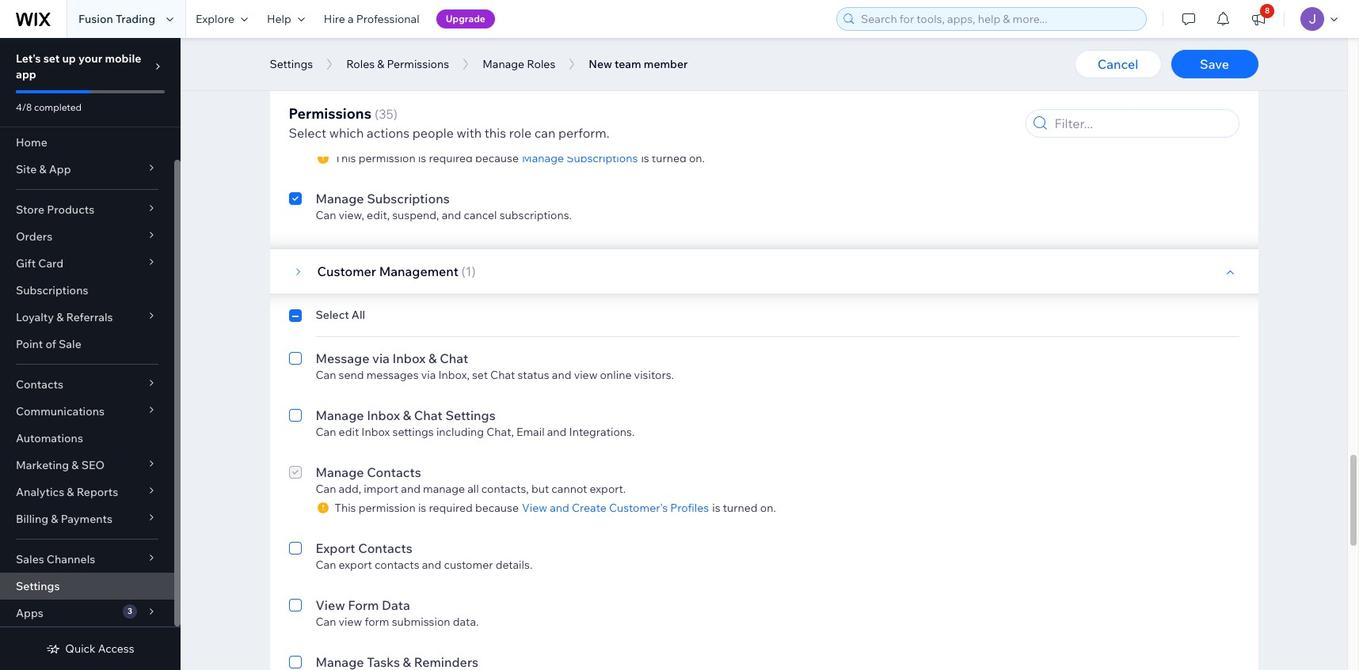 Task type: describe. For each thing, give the bounding box(es) containing it.
& for seo
[[72, 459, 79, 473]]

can inside view form data can view form submission data.
[[316, 615, 336, 630]]

app
[[16, 67, 36, 82]]

this
[[485, 125, 506, 141]]

quick
[[65, 642, 96, 657]]

with
[[457, 125, 482, 141]]

view inside view subscriptions can view subscriptions.
[[339, 132, 362, 147]]

permissions inside permissions ( 35 ) select which actions people with this role can perform.
[[289, 105, 371, 123]]

1 vertical spatial on.
[[760, 501, 776, 516]]

3
[[128, 607, 132, 617]]

select for subscriptions
[[316, 72, 349, 86]]

permissions inside button
[[387, 57, 449, 71]]

actions
[[367, 125, 410, 141]]

manage subscriptions can view, edit, suspend, and cancel subscriptions.
[[316, 191, 572, 223]]

online
[[600, 368, 632, 383]]

and inside the message via inbox & chat can send messages via inbox, set chat status and view online visitors.
[[552, 368, 571, 383]]

customer
[[444, 558, 493, 573]]

subscriptions inside view subscriptions can view subscriptions.
[[348, 115, 431, 131]]

settings button
[[262, 52, 321, 76]]

upgrade button
[[436, 10, 495, 29]]

1 vertical spatial chat
[[490, 368, 515, 383]]

analytics
[[16, 485, 64, 500]]

manage for subscriptions
[[316, 191, 364, 207]]

automations link
[[0, 425, 174, 452]]

let's
[[16, 51, 41, 66]]

home
[[16, 135, 47, 150]]

can inside manage contacts can add, import and manage all contacts, but cannot export.
[[316, 482, 336, 497]]

required for manage contacts
[[429, 501, 473, 516]]

save button
[[1171, 50, 1258, 78]]

app
[[49, 162, 71, 177]]

manage contacts can add, import and manage all contacts, but cannot export.
[[316, 465, 626, 497]]

roles inside roles & permissions button
[[346, 57, 375, 71]]

professional
[[356, 12, 419, 26]]

8
[[1265, 6, 1270, 16]]

referrals
[[66, 310, 113, 325]]

settings link
[[0, 573, 174, 600]]

point of sale link
[[0, 331, 174, 358]]

inbox inside the message via inbox & chat can send messages via inbox, set chat status and view online visitors.
[[392, 351, 426, 367]]

data.
[[453, 615, 479, 630]]

settings for 'settings' link
[[16, 580, 60, 594]]

0 vertical spatial turned
[[652, 151, 686, 166]]

all for subscriptions
[[351, 72, 365, 86]]

a
[[348, 12, 354, 26]]

settings for settings button
[[270, 57, 313, 71]]

Filter... field
[[1050, 110, 1233, 137]]

contacts for export
[[358, 541, 412, 557]]

create
[[572, 501, 606, 516]]

new team member
[[589, 57, 688, 71]]

select for customer
[[316, 308, 349, 322]]

1 vertical spatial via
[[421, 368, 436, 383]]

up
[[62, 51, 76, 66]]

this for manage
[[335, 501, 356, 516]]

) for permissions
[[393, 106, 397, 122]]

cannot
[[551, 482, 587, 497]]

cancel
[[464, 208, 497, 223]]

permission for subscriptions
[[358, 151, 416, 166]]

which
[[329, 125, 364, 141]]

sidebar element
[[0, 38, 181, 671]]

form
[[348, 598, 379, 614]]

and inside export contacts can export contacts and customer details.
[[422, 558, 441, 573]]

quick access button
[[46, 642, 134, 657]]

loyalty & referrals
[[16, 310, 113, 325]]

add,
[[339, 482, 361, 497]]

export
[[339, 558, 372, 573]]

1 vertical spatial view
[[522, 501, 547, 516]]

export contacts can export contacts and customer details.
[[316, 541, 532, 573]]

of
[[46, 337, 56, 352]]

point
[[16, 337, 43, 352]]

integrations.
[[569, 425, 635, 440]]

hire a professional
[[324, 12, 419, 26]]

can inside manage subscriptions can view, edit, suspend, and cancel subscriptions.
[[316, 208, 336, 223]]

subscriptions inside sidebar element
[[16, 284, 88, 298]]

contacts button
[[0, 371, 174, 398]]

your
[[78, 51, 102, 66]]

and down cannot
[[550, 501, 569, 516]]

form
[[365, 615, 389, 630]]

can
[[534, 125, 556, 141]]

save
[[1200, 56, 1229, 72]]

and inside manage subscriptions can view, edit, suspend, and cancel subscriptions.
[[442, 208, 461, 223]]

this permission is required because manage subscriptions is turned on.
[[335, 151, 705, 166]]

35
[[379, 106, 393, 122]]

let's set up your mobile app
[[16, 51, 141, 82]]

0 horizontal spatial on.
[[689, 151, 705, 166]]

( for permissions
[[375, 106, 379, 122]]

hire
[[324, 12, 345, 26]]

can inside export contacts can export contacts and customer details.
[[316, 558, 336, 573]]

) for subscriptions
[[414, 28, 418, 44]]

subscriptions. inside view subscriptions can view subscriptions.
[[365, 132, 437, 147]]

message via inbox & chat can send messages via inbox, set chat status and view online visitors.
[[316, 351, 674, 383]]

upgrade
[[446, 13, 485, 25]]

store products button
[[0, 196, 174, 223]]

cancel
[[1097, 56, 1138, 72]]

sale
[[59, 337, 81, 352]]

gift card button
[[0, 250, 174, 277]]

contacts
[[375, 558, 419, 573]]

view inside the message via inbox & chat can send messages via inbox, set chat status and view online visitors.
[[574, 368, 597, 383]]

set inside the message via inbox & chat can send messages via inbox, set chat status and view online visitors.
[[472, 368, 488, 383]]

subscriptions inside manage subscriptions can view, edit, suspend, and cancel subscriptions.
[[367, 191, 450, 207]]

2 horizontal spatial )
[[472, 264, 476, 280]]

send
[[339, 368, 364, 383]]

orders
[[16, 230, 52, 244]]

can inside the message via inbox & chat can send messages via inbox, set chat status and view online visitors.
[[316, 368, 336, 383]]

message
[[316, 351, 369, 367]]

& inside the message via inbox & chat can send messages via inbox, set chat status and view online visitors.
[[428, 351, 437, 367]]

0 vertical spatial chat
[[440, 351, 468, 367]]

contacts inside dropdown button
[[16, 378, 63, 392]]

but
[[531, 482, 549, 497]]

manage for inbox
[[316, 408, 364, 424]]

4/8
[[16, 101, 32, 113]]

view for can
[[316, 115, 345, 131]]

roles & permissions
[[346, 57, 449, 71]]

access
[[98, 642, 134, 657]]

& inside the manage inbox & chat settings can edit inbox settings including chat, email and integrations.
[[403, 408, 411, 424]]

contacts for manage
[[367, 465, 421, 481]]

this permission is required because view and create customer's profiles is turned on.
[[335, 501, 776, 516]]

can inside the manage inbox & chat settings can edit inbox settings including chat, email and integrations.
[[316, 425, 336, 440]]

fusion
[[78, 12, 113, 26]]

select inside permissions ( 35 ) select which actions people with this role can perform.
[[289, 125, 326, 141]]

automations
[[16, 432, 83, 446]]

sales channels button
[[0, 546, 174, 573]]

select all for customer
[[316, 308, 365, 322]]

manage down can at the top of the page
[[522, 151, 564, 166]]

all for customer
[[351, 308, 365, 322]]

8 button
[[1241, 0, 1276, 38]]

marketing & seo
[[16, 459, 105, 473]]



Task type: vqa. For each thing, say whether or not it's contained in the screenshot.
Business
no



Task type: locate. For each thing, give the bounding box(es) containing it.
manage subscriptions button
[[519, 151, 641, 166]]

1 vertical spatial permission
[[358, 501, 416, 516]]

set
[[43, 51, 60, 66], [472, 368, 488, 383]]

( right management
[[461, 264, 466, 280]]

site & app
[[16, 162, 71, 177]]

1 vertical spatial because
[[475, 501, 519, 516]]

1 all from the top
[[351, 72, 365, 86]]

0 vertical spatial permission
[[358, 151, 416, 166]]

0 horizontal spatial subscriptions.
[[365, 132, 437, 147]]

0 vertical spatial contacts
[[16, 378, 63, 392]]

visitors.
[[634, 368, 674, 383]]

this down the add,
[[335, 501, 356, 516]]

view left form
[[316, 598, 345, 614]]

quick access
[[65, 642, 134, 657]]

& for payments
[[51, 512, 58, 527]]

( for subscriptions
[[403, 28, 407, 44]]

( down professional
[[403, 28, 407, 44]]

loyalty
[[16, 310, 54, 325]]

2 vertical spatial (
[[461, 264, 466, 280]]

subscriptions. down 35
[[365, 132, 437, 147]]

export.
[[590, 482, 626, 497]]

0 vertical spatial set
[[43, 51, 60, 66]]

2 all from the top
[[351, 308, 365, 322]]

1 horizontal spatial permissions
[[387, 57, 449, 71]]

new team member button
[[581, 52, 696, 76]]

2 this from the top
[[335, 501, 356, 516]]

and right email
[[547, 425, 567, 440]]

select up which
[[316, 72, 349, 86]]

permission down the import
[[358, 501, 416, 516]]

analytics & reports button
[[0, 479, 174, 506]]

2 select all from the top
[[316, 308, 365, 322]]

contacts inside export contacts can export contacts and customer details.
[[358, 541, 412, 557]]

& inside dropdown button
[[56, 310, 64, 325]]

1 horizontal spatial set
[[472, 368, 488, 383]]

member
[[644, 57, 688, 71]]

) right management
[[472, 264, 476, 280]]

new
[[589, 57, 612, 71]]

6 can from the top
[[316, 558, 336, 573]]

subscriptions link
[[0, 277, 174, 304]]

0 vertical spatial view
[[339, 132, 362, 147]]

subscriptions.
[[365, 132, 437, 147], [499, 208, 572, 223]]

view inside view subscriptions can view subscriptions.
[[316, 115, 345, 131]]

manage inside button
[[482, 57, 524, 71]]

loyalty & referrals button
[[0, 304, 174, 331]]

and right the import
[[401, 482, 421, 497]]

0 vertical spatial select
[[316, 72, 349, 86]]

via
[[372, 351, 390, 367], [421, 368, 436, 383]]

inbox,
[[438, 368, 470, 383]]

because for view subscriptions
[[475, 151, 519, 166]]

manage for contacts
[[316, 465, 364, 481]]

can left the actions
[[316, 132, 336, 147]]

0 vertical spatial via
[[372, 351, 390, 367]]

)
[[414, 28, 418, 44], [393, 106, 397, 122], [472, 264, 476, 280]]

marketing & seo button
[[0, 452, 174, 479]]

view left 35
[[316, 115, 345, 131]]

site
[[16, 162, 37, 177]]

0 vertical spatial on.
[[689, 151, 705, 166]]

0 vertical spatial required
[[429, 151, 473, 166]]

& inside dropdown button
[[72, 459, 79, 473]]

0 horizontal spatial (
[[375, 106, 379, 122]]

customer
[[317, 264, 376, 280]]

2 vertical spatial select
[[316, 308, 349, 322]]

required for view subscriptions
[[429, 151, 473, 166]]

subscriptions. inside manage subscriptions can view, edit, suspend, and cancel subscriptions.
[[499, 208, 572, 223]]

chat
[[440, 351, 468, 367], [490, 368, 515, 383], [414, 408, 443, 424]]

people
[[412, 125, 454, 141]]

set right inbox,
[[472, 368, 488, 383]]

2 because from the top
[[475, 501, 519, 516]]

inbox right edit
[[361, 425, 390, 440]]

select left which
[[289, 125, 326, 141]]

hire a professional link
[[314, 0, 429, 38]]

& inside dropdown button
[[39, 162, 46, 177]]

1 because from the top
[[475, 151, 519, 166]]

roles inside manage roles button
[[527, 57, 555, 71]]

1 roles from the left
[[346, 57, 375, 71]]

chat inside the manage inbox & chat settings can edit inbox settings including chat, email and integrations.
[[414, 408, 443, 424]]

chat,
[[486, 425, 514, 440]]

settings down the help button in the top of the page
[[270, 57, 313, 71]]

1 vertical spatial select
[[289, 125, 326, 141]]

settings inside 'settings' link
[[16, 580, 60, 594]]

can left form
[[316, 615, 336, 630]]

1 vertical spatial this
[[335, 501, 356, 516]]

0 horizontal spatial settings
[[16, 580, 60, 594]]

1 horizontal spatial settings
[[270, 57, 313, 71]]

contacts up the import
[[367, 465, 421, 481]]

2 vertical spatial view
[[339, 615, 362, 630]]

& inside button
[[377, 57, 384, 71]]

required
[[429, 151, 473, 166], [429, 501, 473, 516]]

including
[[436, 425, 484, 440]]

manage inside the manage inbox & chat settings can edit inbox settings including chat, email and integrations.
[[316, 408, 364, 424]]

manage roles
[[482, 57, 555, 71]]

settings
[[392, 425, 434, 440]]

select all up message
[[316, 308, 365, 322]]

0 vertical spatial subscriptions.
[[365, 132, 437, 147]]

select all for subscriptions
[[316, 72, 365, 86]]

1 vertical spatial permissions
[[289, 105, 371, 123]]

status
[[518, 368, 549, 383]]

permission down the actions
[[358, 151, 416, 166]]

& for app
[[39, 162, 46, 177]]

manage up the add,
[[316, 465, 364, 481]]

can left edit
[[316, 425, 336, 440]]

seo
[[81, 459, 105, 473]]

customer's
[[609, 501, 668, 516]]

&
[[377, 57, 384, 71], [39, 162, 46, 177], [56, 310, 64, 325], [428, 351, 437, 367], [403, 408, 411, 424], [72, 459, 79, 473], [67, 485, 74, 500], [51, 512, 58, 527]]

view down form
[[339, 615, 362, 630]]

all down roles & permissions
[[351, 72, 365, 86]]

) inside permissions ( 35 ) select which actions people with this role can perform.
[[393, 106, 397, 122]]

can left view,
[[316, 208, 336, 223]]

manage up view,
[[316, 191, 364, 207]]

0 horizontal spatial )
[[393, 106, 397, 122]]

0 vertical spatial )
[[414, 28, 418, 44]]

payments
[[61, 512, 112, 527]]

1 vertical spatial turned
[[723, 501, 758, 516]]

0 vertical spatial all
[[351, 72, 365, 86]]

contacts
[[16, 378, 63, 392], [367, 465, 421, 481], [358, 541, 412, 557]]

chat left the status
[[490, 368, 515, 383]]

perform.
[[558, 125, 610, 141]]

trading
[[116, 12, 155, 26]]

billing & payments
[[16, 512, 112, 527]]

and inside the manage inbox & chat settings can edit inbox settings including chat, email and integrations.
[[547, 425, 567, 440]]

permissions up which
[[289, 105, 371, 123]]

1 select all from the top
[[316, 72, 365, 86]]

select
[[316, 72, 349, 86], [289, 125, 326, 141], [316, 308, 349, 322]]

email
[[516, 425, 545, 440]]

help button
[[257, 0, 314, 38]]

inbox up settings
[[367, 408, 400, 424]]

view left the actions
[[339, 132, 362, 147]]

via up messages
[[372, 351, 390, 367]]

1 vertical spatial select all
[[316, 308, 365, 322]]

view subscriptions can view subscriptions.
[[316, 115, 437, 147]]

view down but
[[522, 501, 547, 516]]

None checkbox
[[289, 113, 301, 166], [289, 463, 301, 516], [289, 539, 301, 573], [289, 113, 301, 166], [289, 463, 301, 516], [289, 539, 301, 573]]

role
[[509, 125, 532, 141]]

view for data
[[316, 598, 345, 614]]

2 vertical spatial settings
[[16, 580, 60, 594]]

gift card
[[16, 257, 64, 271]]

manage inside manage contacts can add, import and manage all contacts, but cannot export.
[[316, 465, 364, 481]]

reports
[[77, 485, 118, 500]]

3 can from the top
[[316, 368, 336, 383]]

view inside view form data can view form submission data.
[[339, 615, 362, 630]]

2 permission from the top
[[358, 501, 416, 516]]

0 vertical spatial settings
[[270, 57, 313, 71]]

and right contacts
[[422, 558, 441, 573]]

Search for tools, apps, help & more... field
[[856, 8, 1141, 30]]

can down export
[[316, 558, 336, 573]]

( inside permissions ( 35 ) select which actions people with this role can perform.
[[375, 106, 379, 122]]

fusion trading
[[78, 12, 155, 26]]

2 roles from the left
[[527, 57, 555, 71]]

1 vertical spatial all
[[351, 308, 365, 322]]

roles & permissions button
[[338, 52, 457, 76]]

1 horizontal spatial subscriptions.
[[499, 208, 572, 223]]

0 vertical spatial permissions
[[387, 57, 449, 71]]

1 can from the top
[[316, 132, 336, 147]]

2 vertical spatial )
[[472, 264, 476, 280]]

this for view
[[335, 151, 356, 166]]

2 required from the top
[[429, 501, 473, 516]]

2 horizontal spatial settings
[[445, 408, 496, 424]]

manage
[[482, 57, 524, 71], [522, 151, 564, 166], [316, 191, 364, 207], [316, 408, 364, 424], [316, 465, 364, 481]]

card
[[38, 257, 64, 271]]

manage
[[423, 482, 465, 497]]

0 vertical spatial inbox
[[392, 351, 426, 367]]

7 can from the top
[[316, 615, 336, 630]]

1 horizontal spatial )
[[414, 28, 418, 44]]

explore
[[196, 12, 234, 26]]

& for permissions
[[377, 57, 384, 71]]

2 vertical spatial chat
[[414, 408, 443, 424]]

orders button
[[0, 223, 174, 250]]

this
[[335, 151, 356, 166], [335, 501, 356, 516]]

required down manage
[[429, 501, 473, 516]]

0 vertical spatial (
[[403, 28, 407, 44]]

2 vertical spatial view
[[316, 598, 345, 614]]

2 vertical spatial inbox
[[361, 425, 390, 440]]

store products
[[16, 203, 94, 217]]

sales channels
[[16, 553, 95, 567]]

chat up inbox,
[[440, 351, 468, 367]]

1 required from the top
[[429, 151, 473, 166]]

inbox
[[392, 351, 426, 367], [367, 408, 400, 424], [361, 425, 390, 440]]

& for referrals
[[56, 310, 64, 325]]

view
[[339, 132, 362, 147], [574, 368, 597, 383], [339, 615, 362, 630]]

settings inside settings button
[[270, 57, 313, 71]]

& for reports
[[67, 485, 74, 500]]

this down which
[[335, 151, 356, 166]]

contacts,
[[481, 482, 529, 497]]

0 horizontal spatial permissions
[[289, 105, 371, 123]]

view and create customer's profiles button
[[519, 501, 712, 516]]

settings down sales
[[16, 580, 60, 594]]

required down people
[[429, 151, 473, 166]]

settings up including
[[445, 408, 496, 424]]

subscriptions. right cancel
[[499, 208, 572, 223]]

home link
[[0, 129, 174, 156]]

communications button
[[0, 398, 174, 425]]

1 vertical spatial view
[[574, 368, 597, 383]]

permission for contacts
[[358, 501, 416, 516]]

marketing
[[16, 459, 69, 473]]

and left cancel
[[442, 208, 461, 223]]

manage up edit
[[316, 408, 364, 424]]

1 vertical spatial (
[[375, 106, 379, 122]]

1 vertical spatial inbox
[[367, 408, 400, 424]]

and right the status
[[552, 368, 571, 383]]

0 vertical spatial select all
[[316, 72, 365, 86]]

1 vertical spatial required
[[429, 501, 473, 516]]

because down the 'contacts,' at the left of the page
[[475, 501, 519, 516]]

4 can from the top
[[316, 425, 336, 440]]

1 permission from the top
[[358, 151, 416, 166]]

details.
[[495, 558, 532, 573]]

) down professional
[[414, 28, 418, 44]]

0 horizontal spatial turned
[[652, 151, 686, 166]]

all down customer
[[351, 308, 365, 322]]

management
[[379, 264, 459, 280]]

2 can from the top
[[316, 208, 336, 223]]

and inside manage contacts can add, import and manage all contacts, but cannot export.
[[401, 482, 421, 497]]

roles left new
[[527, 57, 555, 71]]

0 horizontal spatial via
[[372, 351, 390, 367]]

contacts up communications
[[16, 378, 63, 392]]

0 horizontal spatial roles
[[346, 57, 375, 71]]

1 vertical spatial )
[[393, 106, 397, 122]]

set inside let's set up your mobile app
[[43, 51, 60, 66]]

permissions down 2
[[387, 57, 449, 71]]

chat up settings
[[414, 408, 443, 424]]

1 vertical spatial contacts
[[367, 465, 421, 481]]

settings inside the manage inbox & chat settings can edit inbox settings including chat, email and integrations.
[[445, 408, 496, 424]]

0 vertical spatial view
[[316, 115, 345, 131]]

contacts up contacts
[[358, 541, 412, 557]]

2 horizontal spatial (
[[461, 264, 466, 280]]

because down this
[[475, 151, 519, 166]]

view left 'online'
[[574, 368, 597, 383]]

can down message
[[316, 368, 336, 383]]

because for manage contacts
[[475, 501, 519, 516]]

edit,
[[367, 208, 390, 223]]

2
[[407, 28, 414, 44]]

1 horizontal spatial on.
[[760, 501, 776, 516]]

1
[[466, 264, 472, 280]]

None checkbox
[[289, 72, 301, 91], [289, 189, 301, 223], [289, 308, 301, 327], [289, 349, 301, 383], [289, 406, 301, 440], [289, 596, 301, 630], [289, 653, 301, 671], [289, 72, 301, 91], [289, 189, 301, 223], [289, 308, 301, 327], [289, 349, 301, 383], [289, 406, 301, 440], [289, 596, 301, 630], [289, 653, 301, 671]]

can left the add,
[[316, 482, 336, 497]]

1 vertical spatial subscriptions.
[[499, 208, 572, 223]]

1 horizontal spatial via
[[421, 368, 436, 383]]

contacts inside manage contacts can add, import and manage all contacts, but cannot export.
[[367, 465, 421, 481]]

1 vertical spatial settings
[[445, 408, 496, 424]]

analytics & reports
[[16, 485, 118, 500]]

1 horizontal spatial turned
[[723, 501, 758, 516]]

edit
[[339, 425, 359, 440]]

mobile
[[105, 51, 141, 66]]

roles down 'subscriptions ( 2 )'
[[346, 57, 375, 71]]

select up message
[[316, 308, 349, 322]]

inbox up messages
[[392, 351, 426, 367]]

view inside view form data can view form submission data.
[[316, 598, 345, 614]]

can inside view subscriptions can view subscriptions.
[[316, 132, 336, 147]]

store
[[16, 203, 44, 217]]

manage down upgrade button
[[482, 57, 524, 71]]

2 vertical spatial contacts
[[358, 541, 412, 557]]

5 can from the top
[[316, 482, 336, 497]]

cancel button
[[1074, 50, 1161, 78]]

select all down 'subscriptions ( 2 )'
[[316, 72, 365, 86]]

4/8 completed
[[16, 101, 82, 113]]

manage for roles
[[482, 57, 524, 71]]

set left up
[[43, 51, 60, 66]]

0 vertical spatial this
[[335, 151, 356, 166]]

0 horizontal spatial set
[[43, 51, 60, 66]]

via left inbox,
[[421, 368, 436, 383]]

0 vertical spatial because
[[475, 151, 519, 166]]

1 this from the top
[[335, 151, 356, 166]]

manage inside manage subscriptions can view, edit, suspend, and cancel subscriptions.
[[316, 191, 364, 207]]

1 horizontal spatial roles
[[527, 57, 555, 71]]

1 horizontal spatial (
[[403, 28, 407, 44]]

) up the actions
[[393, 106, 397, 122]]

( up the actions
[[375, 106, 379, 122]]

on.
[[689, 151, 705, 166], [760, 501, 776, 516]]

1 vertical spatial set
[[472, 368, 488, 383]]



